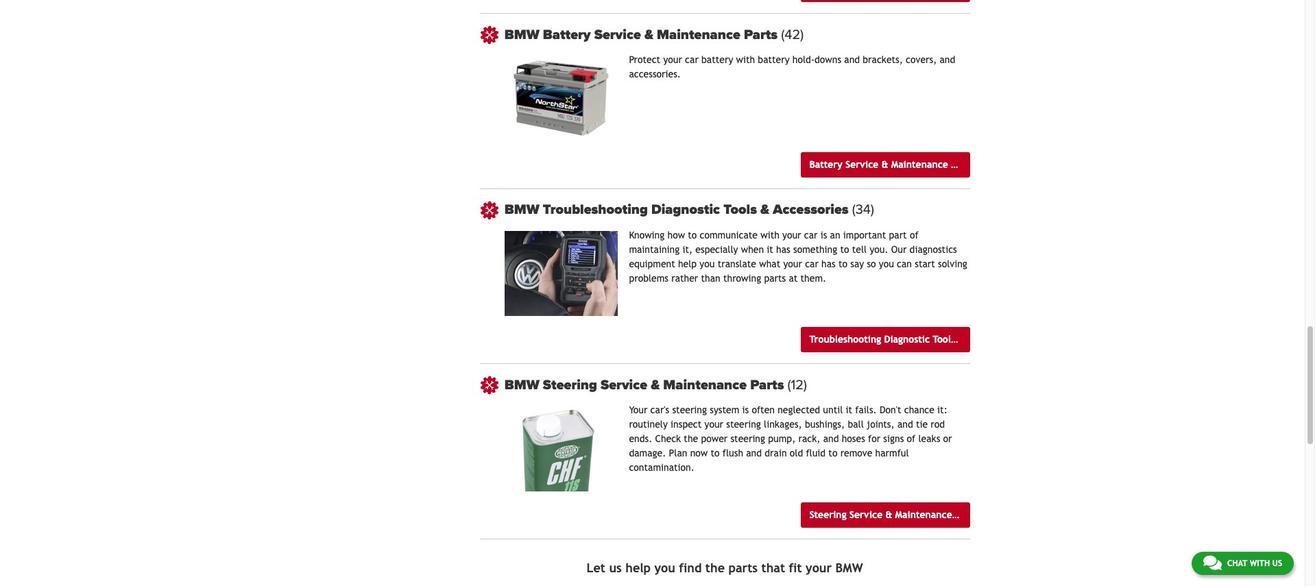 Task type: locate. For each thing, give the bounding box(es) containing it.
0 vertical spatial car
[[685, 54, 699, 65]]

you left find
[[654, 561, 675, 575]]

1 battery from the left
[[701, 54, 733, 65]]

something
[[793, 244, 837, 255]]

battery down bmw                                                                                    battery service & maintenance parts "link"
[[701, 54, 733, 65]]

steering up flush
[[731, 434, 765, 444]]

chat
[[1227, 559, 1247, 568]]

1 vertical spatial the
[[705, 561, 725, 575]]

1 vertical spatial steering
[[726, 419, 761, 430]]

bmw
[[504, 27, 539, 43], [504, 202, 539, 218], [504, 377, 539, 393], [836, 561, 863, 575]]

0 vertical spatial of
[[910, 230, 919, 241]]

for
[[868, 434, 881, 444]]

an
[[830, 230, 840, 241]]

1 vertical spatial of
[[907, 434, 916, 444]]

0 horizontal spatial the
[[684, 434, 698, 444]]

with for accessories
[[761, 230, 779, 241]]

rod
[[931, 419, 945, 430]]

of right signs
[[907, 434, 916, 444]]

1 horizontal spatial battery
[[758, 54, 790, 65]]

1 horizontal spatial troubleshooting
[[809, 334, 881, 345]]

diagnostics
[[910, 244, 957, 255]]

find
[[679, 561, 702, 575]]

with inside protect your car battery with battery hold-downs and brackets, covers, and accessories.
[[736, 54, 755, 65]]

0 horizontal spatial help
[[625, 561, 651, 575]]

your up accessories.
[[663, 54, 682, 65]]

0 vertical spatial tools
[[724, 202, 757, 218]]

bmw                                                                                    battery service & maintenance parts
[[504, 27, 781, 43]]

solving
[[938, 258, 967, 269]]

maintenance
[[657, 27, 740, 43], [891, 159, 948, 170], [663, 377, 747, 393], [895, 509, 952, 520]]

troubleshooting
[[543, 202, 648, 218], [809, 334, 881, 345]]

0 horizontal spatial diagnostic
[[651, 202, 720, 218]]

0 vertical spatial battery
[[543, 27, 591, 43]]

1 vertical spatial has
[[821, 258, 836, 269]]

car up them.
[[805, 258, 819, 269]]

don't
[[880, 405, 901, 416]]

it up what
[[767, 244, 773, 255]]

rather
[[671, 273, 698, 284]]

0 horizontal spatial tools
[[724, 202, 757, 218]]

fails.
[[855, 405, 877, 416]]

1 vertical spatial it
[[846, 405, 852, 416]]

bmw for bmw                                                                                    steering service & maintenance parts
[[504, 377, 539, 393]]

0 vertical spatial with
[[736, 54, 755, 65]]

chat with us link
[[1192, 552, 1294, 575]]

ends.
[[629, 434, 652, 444]]

with inside knowing how to communicate with your car is an important part of maintaining it, especially when it has something to tell you. our diagnostics equipment help you translate what your car has to say so you can start solving problems rather than throwing parts at them.
[[761, 230, 779, 241]]

of inside your car's steering system is often neglected until it fails. don't chance it: routinely inspect your steering linkages, bushings, ball joints, and tie rod ends. check the power steering pump, rack, and hoses for signs of leaks or damage. plan now to flush and drain old fluid to remove harmful contamination.
[[907, 434, 916, 444]]

with up when
[[761, 230, 779, 241]]

0 horizontal spatial it
[[767, 244, 773, 255]]

accessories
[[773, 202, 849, 218], [967, 334, 1019, 345]]

parts left that
[[728, 561, 758, 575]]

1 vertical spatial tools
[[933, 334, 955, 345]]

remove
[[840, 448, 872, 459]]

to right fluid
[[829, 448, 838, 459]]

often
[[752, 405, 775, 416]]

with down bmw                                                                                    battery service & maintenance parts "link"
[[736, 54, 755, 65]]

steering
[[543, 377, 597, 393], [809, 509, 847, 520]]

car right protect
[[685, 54, 699, 65]]

battery left hold-
[[758, 54, 790, 65]]

steering down fluid
[[809, 509, 847, 520]]

1 horizontal spatial tools
[[933, 334, 955, 345]]

the down inspect
[[684, 434, 698, 444]]

0 vertical spatial is
[[821, 230, 827, 241]]

how
[[667, 230, 685, 241]]

battery
[[701, 54, 733, 65], [758, 54, 790, 65]]

parts down what
[[764, 273, 786, 284]]

bmw                                                                                    steering service & maintenance parts link
[[504, 377, 970, 393]]

accessories.
[[629, 69, 681, 80]]

us
[[1272, 559, 1282, 568]]

1 vertical spatial steering
[[809, 509, 847, 520]]

has up what
[[776, 244, 790, 255]]

2 vertical spatial with
[[1250, 559, 1270, 568]]

car's
[[650, 405, 669, 416]]

you
[[700, 258, 715, 269], [879, 258, 894, 269], [654, 561, 675, 575]]

0 vertical spatial steering
[[672, 405, 707, 416]]

and right flush
[[746, 448, 762, 459]]

1 horizontal spatial the
[[705, 561, 725, 575]]

1 vertical spatial battery
[[809, 159, 843, 170]]

steering up inspect
[[672, 405, 707, 416]]

1 vertical spatial troubleshooting
[[809, 334, 881, 345]]

your up power
[[705, 419, 723, 430]]

tools
[[724, 202, 757, 218], [933, 334, 955, 345]]

comments image
[[1203, 555, 1222, 571]]

diagnostic
[[651, 202, 720, 218], [884, 334, 930, 345]]

important
[[843, 230, 886, 241]]

1 vertical spatial accessories
[[967, 334, 1019, 345]]

has
[[776, 244, 790, 255], [821, 258, 836, 269]]

1 horizontal spatial accessories
[[967, 334, 1019, 345]]

1 horizontal spatial is
[[821, 230, 827, 241]]

your up at
[[783, 258, 802, 269]]

of right part
[[910, 230, 919, 241]]

your
[[629, 405, 648, 416]]

you up than
[[700, 258, 715, 269]]

1 vertical spatial with
[[761, 230, 779, 241]]

0 horizontal spatial battery
[[543, 27, 591, 43]]

battery service & maintenance parts link
[[801, 152, 973, 177]]

fit
[[789, 561, 802, 575]]

is left the often
[[742, 405, 749, 416]]

has down something
[[821, 258, 836, 269]]

0 horizontal spatial is
[[742, 405, 749, 416]]

maintaining
[[629, 244, 680, 255]]

1 horizontal spatial parts
[[764, 273, 786, 284]]

you right so
[[879, 258, 894, 269]]

1 horizontal spatial it
[[846, 405, 852, 416]]

1 vertical spatial parts
[[728, 561, 758, 575]]

1 vertical spatial help
[[625, 561, 651, 575]]

them.
[[801, 273, 826, 284]]

parts
[[764, 273, 786, 284], [728, 561, 758, 575]]

1 vertical spatial car
[[804, 230, 818, 241]]

car
[[685, 54, 699, 65], [804, 230, 818, 241], [805, 258, 819, 269]]

steering down the 'system'
[[726, 419, 761, 430]]

your
[[663, 54, 682, 65], [782, 230, 801, 241], [783, 258, 802, 269], [705, 419, 723, 430], [806, 561, 832, 575]]

it up ball
[[846, 405, 852, 416]]

communicate
[[700, 230, 758, 241]]

0 vertical spatial has
[[776, 244, 790, 255]]

the right find
[[705, 561, 725, 575]]

it inside your car's steering system is often neglected until it fails. don't chance it: routinely inspect your steering linkages, bushings, ball joints, and tie rod ends. check the power steering pump, rack, and hoses for signs of leaks or damage. plan now to flush and drain old fluid to remove harmful contamination.
[[846, 405, 852, 416]]

is
[[821, 230, 827, 241], [742, 405, 749, 416]]

it
[[767, 244, 773, 255], [846, 405, 852, 416]]

harmful
[[875, 448, 909, 459]]

0 vertical spatial help
[[678, 258, 697, 269]]

is left 'an'
[[821, 230, 827, 241]]

0 vertical spatial it
[[767, 244, 773, 255]]

1 vertical spatial is
[[742, 405, 749, 416]]

plan
[[669, 448, 687, 459]]

0 vertical spatial the
[[684, 434, 698, 444]]

0 horizontal spatial with
[[736, 54, 755, 65]]

or
[[943, 434, 952, 444]]

the
[[684, 434, 698, 444], [705, 561, 725, 575]]

to left say
[[839, 258, 848, 269]]

help
[[678, 258, 697, 269], [625, 561, 651, 575]]

battery
[[543, 27, 591, 43], [809, 159, 843, 170]]

0 vertical spatial troubleshooting
[[543, 202, 648, 218]]

0 vertical spatial parts
[[764, 273, 786, 284]]

with left us
[[1250, 559, 1270, 568]]

help right "us"
[[625, 561, 651, 575]]

0 horizontal spatial parts
[[728, 561, 758, 575]]

it inside knowing how to communicate with your car is an important part of maintaining it, especially when it has something to tell you. our diagnostics equipment help you translate what your car has to say so you can start solving problems rather than throwing parts at them.
[[767, 244, 773, 255]]

help inside knowing how to communicate with your car is an important part of maintaining it, especially when it has something to tell you. our diagnostics equipment help you translate what your car has to say so you can start solving problems rather than throwing parts at them.
[[678, 258, 697, 269]]

1 horizontal spatial with
[[761, 230, 779, 241]]

chance
[[904, 405, 934, 416]]

car up something
[[804, 230, 818, 241]]

check
[[655, 434, 681, 444]]

steering up steering service & maintenance parts thumbnail image
[[543, 377, 597, 393]]

the inside your car's steering system is often neglected until it fails. don't chance it: routinely inspect your steering linkages, bushings, ball joints, and tie rod ends. check the power steering pump, rack, and hoses for signs of leaks or damage. plan now to flush and drain old fluid to remove harmful contamination.
[[684, 434, 698, 444]]

0 horizontal spatial steering
[[543, 377, 597, 393]]

joints,
[[867, 419, 895, 430]]

0 horizontal spatial accessories
[[773, 202, 849, 218]]

steering
[[672, 405, 707, 416], [726, 419, 761, 430], [731, 434, 765, 444]]

0 horizontal spatial troubleshooting
[[543, 202, 648, 218]]

battery service & maintenance parts thumbnail image image
[[504, 56, 618, 141]]

help down it,
[[678, 258, 697, 269]]

with
[[736, 54, 755, 65], [761, 230, 779, 241], [1250, 559, 1270, 568]]

1 vertical spatial diagnostic
[[884, 334, 930, 345]]

&
[[644, 27, 653, 43], [882, 159, 888, 170], [760, 202, 769, 218], [958, 334, 965, 345], [651, 377, 660, 393], [886, 509, 892, 520]]

can
[[897, 258, 912, 269]]

0 horizontal spatial battery
[[701, 54, 733, 65]]

your inside protect your car battery with battery hold-downs and brackets, covers, and accessories.
[[663, 54, 682, 65]]

troubleshooting diagnostic tools & accessories thumbnail image image
[[504, 231, 618, 316]]

to
[[688, 230, 697, 241], [840, 244, 849, 255], [839, 258, 848, 269], [711, 448, 720, 459], [829, 448, 838, 459]]

2 vertical spatial car
[[805, 258, 819, 269]]

1 horizontal spatial help
[[678, 258, 697, 269]]

signs
[[883, 434, 904, 444]]

0 horizontal spatial has
[[776, 244, 790, 255]]



Task type: describe. For each thing, give the bounding box(es) containing it.
0 horizontal spatial you
[[654, 561, 675, 575]]

tie
[[916, 419, 928, 430]]

1 horizontal spatial battery
[[809, 159, 843, 170]]

old
[[790, 448, 803, 459]]

with for parts
[[736, 54, 755, 65]]

ball
[[848, 419, 864, 430]]

brackets,
[[863, 54, 903, 65]]

hold-
[[792, 54, 815, 65]]

0 vertical spatial diagnostic
[[651, 202, 720, 218]]

linkages,
[[764, 419, 802, 430]]

1 horizontal spatial you
[[700, 258, 715, 269]]

when
[[741, 244, 764, 255]]

you.
[[870, 244, 888, 255]]

bmw for bmw                                                                                    troubleshooting diagnostic tools & accessories
[[504, 202, 539, 218]]

covers,
[[906, 54, 937, 65]]

battery service & maintenance parts
[[809, 159, 973, 170]]

flush
[[723, 448, 743, 459]]

at
[[789, 273, 798, 284]]

fluid
[[806, 448, 826, 459]]

your right 'fit'
[[806, 561, 832, 575]]

and right covers,
[[940, 54, 955, 65]]

1 horizontal spatial steering
[[809, 509, 847, 520]]

protect your car battery with battery hold-downs and brackets, covers, and accessories.
[[629, 54, 955, 80]]

routinely
[[629, 419, 668, 430]]

your car's steering system is often neglected until it fails. don't chance it: routinely inspect your steering linkages, bushings, ball joints, and tie rod ends. check the power steering pump, rack, and hoses for signs of leaks or damage. plan now to flush and drain old fluid to remove harmful contamination.
[[629, 405, 952, 473]]

parts inside knowing how to communicate with your car is an important part of maintaining it, especially when it has something to tell you. our diagnostics equipment help you translate what your car has to say so you can start solving problems rather than throwing parts at them.
[[764, 273, 786, 284]]

2 horizontal spatial you
[[879, 258, 894, 269]]

bmw                                                                                    troubleshooting diagnostic tools & accessories
[[504, 202, 852, 218]]

tell
[[852, 244, 867, 255]]

power
[[701, 434, 728, 444]]

knowing
[[629, 230, 665, 241]]

contamination.
[[629, 462, 694, 473]]

let us help you find the parts that fit your     bmw
[[587, 561, 863, 575]]

to up it,
[[688, 230, 697, 241]]

bmw                                                                                    troubleshooting diagnostic tools & accessories link
[[504, 202, 970, 218]]

neglected
[[778, 405, 820, 416]]

hoses
[[842, 434, 865, 444]]

part
[[889, 230, 907, 241]]

us
[[609, 561, 622, 575]]

troubleshooting diagnostic tools & accessories
[[809, 334, 1019, 345]]

0 vertical spatial accessories
[[773, 202, 849, 218]]

2 horizontal spatial with
[[1250, 559, 1270, 568]]

pump,
[[768, 434, 796, 444]]

leaks
[[918, 434, 940, 444]]

rack,
[[798, 434, 820, 444]]

and left tie
[[897, 419, 913, 430]]

1 horizontal spatial diagnostic
[[884, 334, 930, 345]]

bmw for bmw                                                                                    battery service & maintenance parts
[[504, 27, 539, 43]]

protect
[[629, 54, 660, 65]]

until
[[823, 405, 843, 416]]

especially
[[696, 244, 738, 255]]

than
[[701, 273, 720, 284]]

troubleshooting diagnostic tools & accessories link
[[801, 327, 1019, 353]]

your up something
[[782, 230, 801, 241]]

what
[[759, 258, 780, 269]]

damage.
[[629, 448, 666, 459]]

is inside knowing how to communicate with your car is an important part of maintaining it, especially when it has something to tell you. our diagnostics equipment help you translate what your car has to say so you can start solving problems rather than throwing parts at them.
[[821, 230, 827, 241]]

knowing how to communicate with your car is an important part of maintaining it, especially when it has something to tell you. our diagnostics equipment help you translate what your car has to say so you can start solving problems rather than throwing parts at them.
[[629, 230, 967, 284]]

steering service & maintenance parts link
[[801, 502, 977, 528]]

it:
[[937, 405, 947, 416]]

car inside protect your car battery with battery hold-downs and brackets, covers, and accessories.
[[685, 54, 699, 65]]

bushings,
[[805, 419, 845, 430]]

1 horizontal spatial has
[[821, 258, 836, 269]]

bmw                                                                                    battery service & maintenance parts link
[[504, 27, 970, 43]]

of inside knowing how to communicate with your car is an important part of maintaining it, especially when it has something to tell you. our diagnostics equipment help you translate what your car has to say so you can start solving problems rather than throwing parts at them.
[[910, 230, 919, 241]]

2 battery from the left
[[758, 54, 790, 65]]

chat with us
[[1227, 559, 1282, 568]]

and down the bushings,
[[823, 434, 839, 444]]

our
[[891, 244, 907, 255]]

throwing
[[723, 273, 761, 284]]

problems
[[629, 273, 669, 284]]

start
[[915, 258, 935, 269]]

steering service & maintenance parts
[[809, 509, 977, 520]]

let
[[587, 561, 605, 575]]

and right downs at the right of the page
[[844, 54, 860, 65]]

that
[[761, 561, 785, 575]]

say
[[850, 258, 864, 269]]

drain
[[765, 448, 787, 459]]

your inside your car's steering system is often neglected until it fails. don't chance it: routinely inspect your steering linkages, bushings, ball joints, and tie rod ends. check the power steering pump, rack, and hoses for signs of leaks or damage. plan now to flush and drain old fluid to remove harmful contamination.
[[705, 419, 723, 430]]

translate
[[718, 258, 756, 269]]

to left tell
[[840, 244, 849, 255]]

2 vertical spatial steering
[[731, 434, 765, 444]]

equipment
[[629, 258, 675, 269]]

is inside your car's steering system is often neglected until it fails. don't chance it: routinely inspect your steering linkages, bushings, ball joints, and tie rod ends. check the power steering pump, rack, and hoses for signs of leaks or damage. plan now to flush and drain old fluid to remove harmful contamination.
[[742, 405, 749, 416]]

downs
[[815, 54, 841, 65]]

system
[[710, 405, 739, 416]]

now
[[690, 448, 708, 459]]

so
[[867, 258, 876, 269]]

0 vertical spatial steering
[[543, 377, 597, 393]]

to down power
[[711, 448, 720, 459]]

bmw                                                                                    steering service & maintenance parts
[[504, 377, 788, 393]]

steering service & maintenance parts thumbnail image image
[[504, 406, 618, 491]]

it,
[[683, 244, 693, 255]]

inspect
[[671, 419, 702, 430]]



Task type: vqa. For each thing, say whether or not it's contained in the screenshot.
the bottommost of
yes



